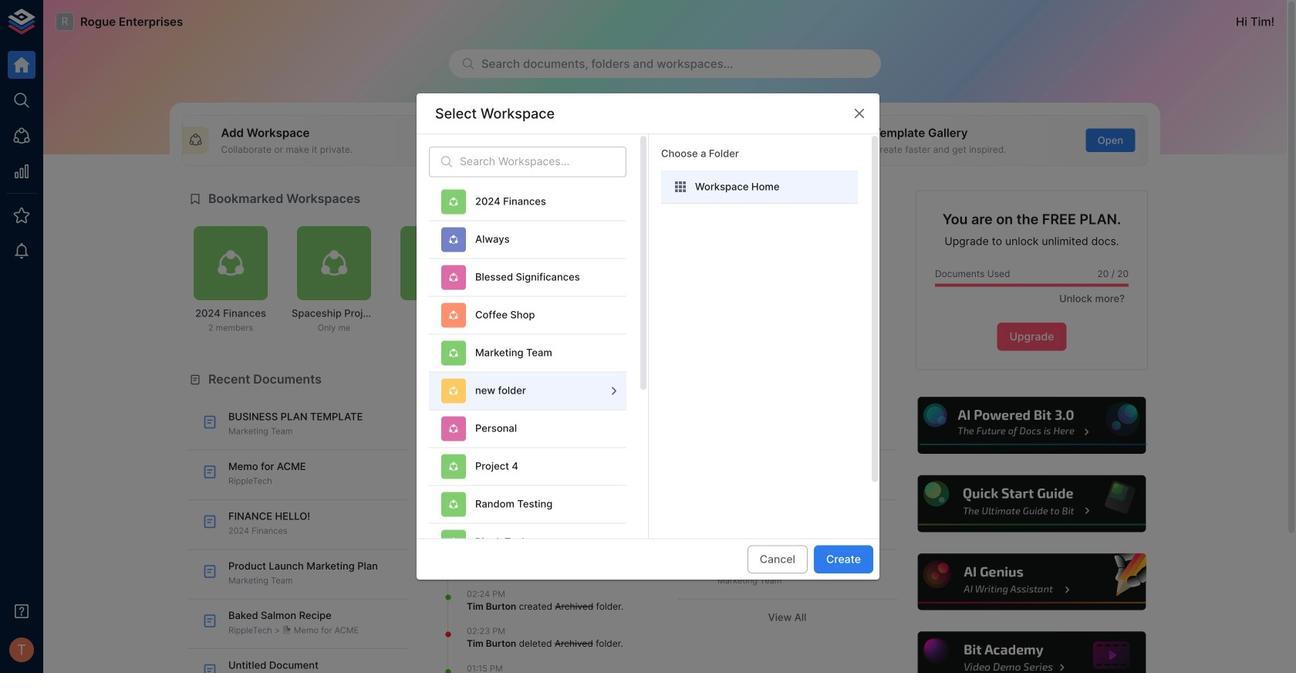 Task type: describe. For each thing, give the bounding box(es) containing it.
Search Workspaces... text field
[[460, 147, 627, 177]]

2 help image from the top
[[916, 473, 1148, 534]]

3 help image from the top
[[916, 551, 1148, 613]]



Task type: locate. For each thing, give the bounding box(es) containing it.
1 help image from the top
[[916, 395, 1148, 456]]

dialog
[[417, 94, 880, 673]]

help image
[[916, 395, 1148, 456], [916, 473, 1148, 534], [916, 551, 1148, 613], [916, 629, 1148, 673]]

4 help image from the top
[[916, 629, 1148, 673]]



